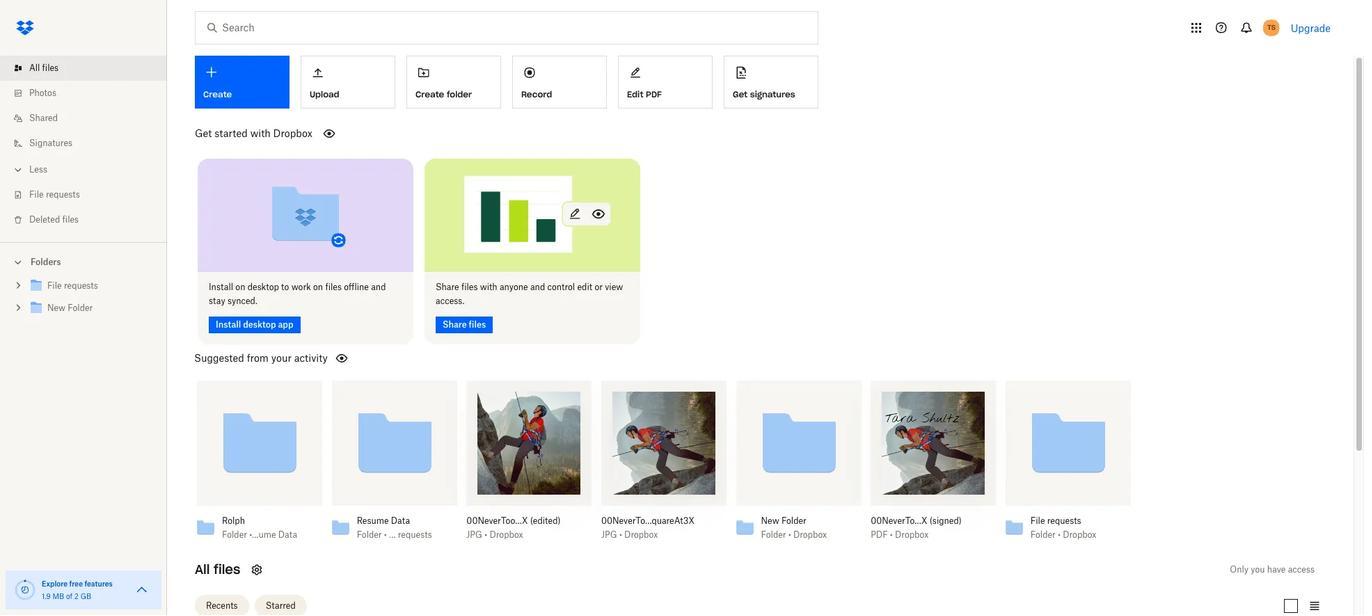 Task type: locate. For each thing, give the bounding box(es) containing it.
1 horizontal spatial jpg
[[602, 530, 617, 540]]

file requests link up deleted files
[[11, 182, 167, 208]]

all files
[[29, 63, 59, 73], [195, 562, 241, 578]]

(signed)
[[930, 516, 962, 526]]

install up stay
[[209, 282, 233, 292]]

folder •…ume data button
[[222, 530, 298, 541]]

on right work
[[313, 282, 323, 292]]

1 jpg • dropbox button from the left
[[467, 530, 562, 541]]

dropbox for 00neverto…x (signed) pdf • dropbox
[[896, 530, 929, 540]]

with left anyone
[[480, 282, 498, 292]]

files up access.
[[462, 282, 478, 292]]

share button for 00neverto…quareat3x
[[646, 392, 691, 414]]

record
[[522, 89, 552, 99]]

0 horizontal spatial with
[[250, 127, 271, 139]]

0 horizontal spatial share button
[[511, 392, 556, 414]]

deleted files
[[29, 214, 79, 225]]

0 vertical spatial with
[[250, 127, 271, 139]]

1 horizontal spatial get
[[733, 89, 748, 99]]

install desktop app button
[[209, 317, 301, 333]]

0 vertical spatial all
[[29, 63, 40, 73]]

dropbox inside 'file requests folder • dropbox'
[[1064, 530, 1097, 540]]

1 and from the left
[[371, 282, 386, 292]]

of
[[66, 593, 73, 601]]

1 horizontal spatial on
[[313, 282, 323, 292]]

create for create
[[203, 89, 232, 100]]

data
[[391, 516, 410, 526], [278, 530, 298, 540]]

folder
[[68, 303, 93, 313], [782, 516, 807, 526], [222, 530, 247, 540], [357, 530, 382, 540], [762, 530, 787, 540], [1031, 530, 1056, 540]]

jpg • dropbox button down "00nevertoo…x (edited)" button
[[467, 530, 562, 541]]

2 vertical spatial file
[[1031, 516, 1046, 526]]

2 on from the left
[[313, 282, 323, 292]]

• down file requests button at the right bottom
[[1058, 530, 1061, 540]]

6 • from the left
[[1058, 530, 1061, 540]]

0 horizontal spatial new
[[47, 303, 66, 313]]

(edited)
[[530, 516, 561, 526]]

your
[[271, 352, 292, 364]]

1 horizontal spatial file
[[47, 281, 62, 291]]

1 vertical spatial pdf
[[871, 530, 888, 540]]

list containing all files
[[0, 47, 167, 242]]

signatures
[[751, 89, 796, 99]]

edit for 00neverto…quareat3x jpg • dropbox
[[616, 397, 635, 408]]

with inside share files with anyone and control edit or view access.
[[480, 282, 498, 292]]

get
[[733, 89, 748, 99], [195, 127, 212, 139]]

0 vertical spatial data
[[391, 516, 410, 526]]

00neverto…x (signed) button
[[871, 516, 966, 527]]

edit
[[627, 89, 644, 99], [481, 397, 500, 408], [616, 397, 635, 408], [885, 397, 904, 408]]

1 horizontal spatial jpg • dropbox button
[[602, 530, 696, 541]]

jpg down 00neverto…quareat3x
[[602, 530, 617, 540]]

dropbox down new folder button
[[794, 530, 827, 540]]

1 vertical spatial new
[[762, 516, 780, 526]]

1 horizontal spatial new
[[762, 516, 780, 526]]

install down stay
[[216, 319, 241, 330]]

share for 00nevertoo…x (edited) jpg • dropbox
[[519, 397, 548, 408]]

create
[[416, 89, 444, 99], [203, 89, 232, 100]]

• for 00nevertoo…x
[[485, 530, 488, 540]]

share
[[436, 282, 459, 292], [443, 319, 467, 330], [519, 397, 548, 408], [654, 397, 682, 408], [924, 397, 952, 408]]

0 horizontal spatial file
[[29, 189, 44, 200]]

2 horizontal spatial edit button
[[877, 392, 913, 414]]

2 horizontal spatial share button
[[916, 392, 960, 414]]

with for started
[[250, 127, 271, 139]]

all files list item
[[0, 56, 167, 81]]

• inside new folder folder • dropbox
[[789, 530, 792, 540]]

1 horizontal spatial data
[[391, 516, 410, 526]]

desktop left the app
[[243, 319, 276, 330]]

new
[[47, 303, 66, 313], [762, 516, 780, 526]]

and left control
[[531, 282, 545, 292]]

folder settings image
[[249, 562, 266, 578]]

synced.
[[228, 296, 258, 306]]

1 horizontal spatial edit button
[[607, 392, 643, 414]]

all inside "list item"
[[29, 63, 40, 73]]

dropbox down upload
[[273, 127, 313, 139]]

1 on from the left
[[236, 282, 245, 292]]

create folder button
[[407, 56, 501, 109]]

3 share button from the left
[[916, 392, 960, 414]]

2 edit button from the left
[[607, 392, 643, 414]]

files left offline
[[325, 282, 342, 292]]

starred
[[266, 601, 296, 611]]

desktop
[[248, 282, 279, 292], [243, 319, 276, 330]]

folder inside 'file requests folder • dropbox'
[[1031, 530, 1056, 540]]

get left started
[[195, 127, 212, 139]]

edit button for 00neverto…x (signed)
[[877, 392, 913, 414]]

file requests up deleted files
[[29, 189, 80, 200]]

files inside "list item"
[[42, 63, 59, 73]]

• down 00neverto…quareat3x
[[620, 530, 622, 540]]

0 vertical spatial install
[[209, 282, 233, 292]]

• inside the 00nevertoo…x (edited) jpg • dropbox
[[485, 530, 488, 540]]

• left '…'
[[384, 530, 387, 540]]

0 horizontal spatial edit button
[[472, 392, 508, 414]]

1 horizontal spatial with
[[480, 282, 498, 292]]

0 vertical spatial get
[[733, 89, 748, 99]]

0 horizontal spatial on
[[236, 282, 245, 292]]

1 horizontal spatial pdf
[[871, 530, 888, 540]]

create button
[[195, 56, 290, 109]]

dropbox inside the 00nevertoo…x (edited) jpg • dropbox
[[490, 530, 523, 540]]

0 vertical spatial new
[[47, 303, 66, 313]]

from
[[247, 352, 269, 364]]

1 horizontal spatial share button
[[646, 392, 691, 414]]

• down 00nevertoo…x
[[485, 530, 488, 540]]

0 horizontal spatial pdf
[[646, 89, 662, 99]]

•
[[384, 530, 387, 540], [485, 530, 488, 540], [620, 530, 622, 540], [789, 530, 792, 540], [891, 530, 893, 540], [1058, 530, 1061, 540]]

2 horizontal spatial file
[[1031, 516, 1046, 526]]

control
[[548, 282, 575, 292]]

1 edit button from the left
[[472, 392, 508, 414]]

jpg • dropbox button for dropbox
[[602, 530, 696, 541]]

edit pdf
[[627, 89, 662, 99]]

share button for 00neverto…x
[[916, 392, 960, 414]]

or
[[595, 282, 603, 292]]

dropbox down "00nevertoo…x (edited)" button
[[490, 530, 523, 540]]

data right •…ume
[[278, 530, 298, 540]]

dropbox down file requests button at the right bottom
[[1064, 530, 1097, 540]]

access.
[[436, 296, 465, 306]]

file requests link up new folder link
[[28, 277, 156, 296]]

• down 00neverto…x
[[891, 530, 893, 540]]

pdf
[[646, 89, 662, 99], [871, 530, 888, 540]]

upload
[[310, 89, 340, 99]]

get signatures button
[[724, 56, 819, 109]]

1 vertical spatial all files
[[195, 562, 241, 578]]

create up started
[[203, 89, 232, 100]]

quota usage element
[[14, 579, 36, 602]]

4 • from the left
[[789, 530, 792, 540]]

folder inside rolph folder •…ume data
[[222, 530, 247, 540]]

• for new
[[789, 530, 792, 540]]

pdf inside 00neverto…x (signed) pdf • dropbox
[[871, 530, 888, 540]]

dropbox inside 00neverto…x (signed) pdf • dropbox
[[896, 530, 929, 540]]

group
[[0, 272, 167, 330]]

1 vertical spatial get
[[195, 127, 212, 139]]

requests inside 'file requests folder • dropbox'
[[1048, 516, 1082, 526]]

all files up "photos"
[[29, 63, 59, 73]]

1 vertical spatial file requests link
[[28, 277, 156, 296]]

file inside 'file requests folder • dropbox'
[[1031, 516, 1046, 526]]

files left folder settings image
[[214, 562, 241, 578]]

• inside resume data folder • … requests
[[384, 530, 387, 540]]

0 horizontal spatial jpg • dropbox button
[[467, 530, 562, 541]]

1 vertical spatial file requests
[[47, 281, 98, 291]]

new for new folder folder • dropbox
[[762, 516, 780, 526]]

2 folder • dropbox button from the left
[[1031, 530, 1106, 541]]

2 jpg • dropbox button from the left
[[602, 530, 696, 541]]

all files up recents button
[[195, 562, 241, 578]]

file
[[29, 189, 44, 200], [47, 281, 62, 291], [1031, 516, 1046, 526]]

explore free features 1.9 mb of 2 gb
[[42, 580, 113, 601]]

folder • dropbox button for file requests
[[1031, 530, 1106, 541]]

resume data folder • … requests
[[357, 516, 432, 540]]

3 • from the left
[[620, 530, 622, 540]]

1 horizontal spatial all
[[195, 562, 210, 578]]

jpg • dropbox button down 00neverto…quareat3x button
[[602, 530, 696, 541]]

0 vertical spatial file requests link
[[11, 182, 167, 208]]

on
[[236, 282, 245, 292], [313, 282, 323, 292]]

0 horizontal spatial data
[[278, 530, 298, 540]]

data up the folder • … requests button
[[391, 516, 410, 526]]

files inside install on desktop to work on files offline and stay synced.
[[325, 282, 342, 292]]

0 horizontal spatial create
[[203, 89, 232, 100]]

share for 00neverto…x (signed) pdf • dropbox
[[924, 397, 952, 408]]

jpg • dropbox button
[[467, 530, 562, 541], [602, 530, 696, 541]]

dropbox
[[273, 127, 313, 139], [490, 530, 523, 540], [625, 530, 658, 540], [794, 530, 827, 540], [896, 530, 929, 540], [1064, 530, 1097, 540]]

1 share button from the left
[[511, 392, 556, 414]]

on up "synced."
[[236, 282, 245, 292]]

requests inside resume data folder • … requests
[[398, 530, 432, 540]]

ts
[[1268, 23, 1276, 32]]

dropbox for file requests folder • dropbox
[[1064, 530, 1097, 540]]

files up "photos"
[[42, 63, 59, 73]]

folder inside resume data folder • … requests
[[357, 530, 382, 540]]

2 jpg from the left
[[602, 530, 617, 540]]

file requests up 'new folder'
[[47, 281, 98, 291]]

• down new folder button
[[789, 530, 792, 540]]

1 horizontal spatial create
[[416, 89, 444, 99]]

get inside button
[[733, 89, 748, 99]]

get for get signatures
[[733, 89, 748, 99]]

dropbox down 00neverto…x (signed) button
[[896, 530, 929, 540]]

new folder folder • dropbox
[[762, 516, 827, 540]]

activity
[[294, 352, 328, 364]]

3 edit button from the left
[[877, 392, 913, 414]]

with right started
[[250, 127, 271, 139]]

0 horizontal spatial all files
[[29, 63, 59, 73]]

get left signatures
[[733, 89, 748, 99]]

install inside install on desktop to work on files offline and stay synced.
[[209, 282, 233, 292]]

get signatures
[[733, 89, 796, 99]]

create inside "dropdown button"
[[203, 89, 232, 100]]

0 horizontal spatial folder • dropbox button
[[762, 530, 837, 541]]

1 vertical spatial desktop
[[243, 319, 276, 330]]

offline
[[344, 282, 369, 292]]

list
[[0, 47, 167, 242]]

1 jpg from the left
[[467, 530, 483, 540]]

00nevertoo…x (edited) button
[[467, 516, 562, 527]]

files inside share files with anyone and control edit or view access.
[[462, 282, 478, 292]]

5 • from the left
[[891, 530, 893, 540]]

1 vertical spatial data
[[278, 530, 298, 540]]

0 horizontal spatial jpg
[[467, 530, 483, 540]]

1 folder • dropbox button from the left
[[762, 530, 837, 541]]

all up recents button
[[195, 562, 210, 578]]

install inside button
[[216, 319, 241, 330]]

create left folder
[[416, 89, 444, 99]]

data inside resume data folder • … requests
[[391, 516, 410, 526]]

folder • dropbox button down new folder button
[[762, 530, 837, 541]]

data inside rolph folder •…ume data
[[278, 530, 298, 540]]

create inside button
[[416, 89, 444, 99]]

jpg down 00nevertoo…x
[[467, 530, 483, 540]]

new inside new folder folder • dropbox
[[762, 516, 780, 526]]

and
[[371, 282, 386, 292], [531, 282, 545, 292]]

upload button
[[301, 56, 396, 109]]

dropbox inside new folder folder • dropbox
[[794, 530, 827, 540]]

0 vertical spatial all files
[[29, 63, 59, 73]]

and right offline
[[371, 282, 386, 292]]

have
[[1268, 564, 1286, 575]]

2 • from the left
[[485, 530, 488, 540]]

install for install desktop app
[[216, 319, 241, 330]]

all up "photos"
[[29, 63, 40, 73]]

share files
[[443, 319, 486, 330]]

1 vertical spatial with
[[480, 282, 498, 292]]

0 vertical spatial desktop
[[248, 282, 279, 292]]

1 vertical spatial file
[[47, 281, 62, 291]]

share files with anyone and control edit or view access.
[[436, 282, 623, 306]]

00neverto…quareat3x
[[602, 516, 695, 526]]

desktop inside install on desktop to work on files offline and stay synced.
[[248, 282, 279, 292]]

0 vertical spatial pdf
[[646, 89, 662, 99]]

folder • dropbox button down file requests button at the right bottom
[[1031, 530, 1106, 541]]

dropbox down 00neverto…quareat3x button
[[625, 530, 658, 540]]

2 and from the left
[[531, 282, 545, 292]]

1 horizontal spatial folder • dropbox button
[[1031, 530, 1106, 541]]

files down share files with anyone and control edit or view access.
[[469, 319, 486, 330]]

1 vertical spatial install
[[216, 319, 241, 330]]

0 horizontal spatial and
[[371, 282, 386, 292]]

desktop left to on the left top of page
[[248, 282, 279, 292]]

signatures link
[[11, 131, 167, 156]]

0 horizontal spatial all
[[29, 63, 40, 73]]

• inside 00neverto…x (signed) pdf • dropbox
[[891, 530, 893, 540]]

with
[[250, 127, 271, 139], [480, 282, 498, 292]]

desktop inside button
[[243, 319, 276, 330]]

file requests link
[[11, 182, 167, 208], [28, 277, 156, 296]]

dropbox for new folder folder • dropbox
[[794, 530, 827, 540]]

new folder button
[[762, 516, 837, 527]]

2 share button from the left
[[646, 392, 691, 414]]

new for new folder
[[47, 303, 66, 313]]

folder • dropbox button
[[762, 530, 837, 541], [1031, 530, 1106, 541]]

ts button
[[1261, 17, 1283, 39]]

files
[[42, 63, 59, 73], [62, 214, 79, 225], [325, 282, 342, 292], [462, 282, 478, 292], [469, 319, 486, 330], [214, 562, 241, 578]]

0 horizontal spatial get
[[195, 127, 212, 139]]

upgrade
[[1292, 22, 1331, 34]]

• inside 'file requests folder • dropbox'
[[1058, 530, 1061, 540]]

1 • from the left
[[384, 530, 387, 540]]

00neverto…quareat3x jpg • dropbox
[[602, 516, 695, 540]]

1 horizontal spatial and
[[531, 282, 545, 292]]

jpg
[[467, 530, 483, 540], [602, 530, 617, 540]]



Task type: vqa. For each thing, say whether or not it's contained in the screenshot.
Create associated with Create
yes



Task type: describe. For each thing, give the bounding box(es) containing it.
jpg inside the 00nevertoo…x (edited) jpg • dropbox
[[467, 530, 483, 540]]

resume
[[357, 516, 389, 526]]

edit button for 00nevertoo…x (edited)
[[472, 392, 508, 414]]

files inside button
[[469, 319, 486, 330]]

00neverto…quareat3x button
[[602, 516, 696, 527]]

•…ume
[[249, 530, 276, 540]]

resume data button
[[357, 516, 432, 527]]

upgrade link
[[1292, 22, 1331, 34]]

jpg • dropbox button for •
[[467, 530, 562, 541]]

free
[[69, 580, 83, 588]]

edit button for 00neverto…quareat3x
[[607, 392, 643, 414]]

2
[[74, 593, 79, 601]]

folders button
[[0, 251, 167, 272]]

edit pdf button
[[618, 56, 713, 109]]

recents
[[206, 601, 238, 611]]

share inside share files with anyone and control edit or view access.
[[436, 282, 459, 292]]

all files link
[[11, 56, 167, 81]]

anyone
[[500, 282, 528, 292]]

to
[[281, 282, 289, 292]]

get for get started with dropbox
[[195, 127, 212, 139]]

rolph button
[[222, 516, 297, 527]]

…
[[389, 530, 396, 540]]

starred button
[[255, 595, 307, 616]]

access
[[1289, 564, 1315, 575]]

0 vertical spatial file requests
[[29, 189, 80, 200]]

you
[[1252, 564, 1266, 575]]

• inside 00neverto…quareat3x jpg • dropbox
[[620, 530, 622, 540]]

only
[[1231, 564, 1249, 575]]

gb
[[81, 593, 91, 601]]

dropbox image
[[11, 14, 39, 42]]

• for file
[[1058, 530, 1061, 540]]

folder • … requests button
[[357, 530, 432, 541]]

• for 00neverto…x
[[891, 530, 893, 540]]

folder • dropbox button for new folder
[[762, 530, 837, 541]]

1.9
[[42, 593, 51, 601]]

files right deleted
[[62, 214, 79, 225]]

app
[[278, 319, 294, 330]]

edit for 00nevertoo…x (edited) jpg • dropbox
[[481, 397, 500, 408]]

00neverto…x
[[871, 516, 928, 526]]

• for resume
[[384, 530, 387, 540]]

file requests folder • dropbox
[[1031, 516, 1097, 540]]

view
[[605, 282, 623, 292]]

mb
[[53, 593, 64, 601]]

rolph
[[222, 516, 245, 526]]

folders
[[31, 257, 61, 267]]

started
[[215, 127, 248, 139]]

only you have access
[[1231, 564, 1315, 575]]

folder
[[447, 89, 472, 99]]

photos
[[29, 88, 56, 98]]

shared link
[[11, 106, 167, 131]]

stay
[[209, 296, 225, 306]]

install on desktop to work on files offline and stay synced.
[[209, 282, 386, 306]]

file requests button
[[1031, 516, 1106, 527]]

less image
[[11, 163, 25, 177]]

with for files
[[480, 282, 498, 292]]

all files inside "list item"
[[29, 63, 59, 73]]

1 horizontal spatial all files
[[195, 562, 241, 578]]

new folder
[[47, 303, 93, 313]]

record button
[[513, 56, 607, 109]]

and inside share files with anyone and control edit or view access.
[[531, 282, 545, 292]]

create folder
[[416, 89, 472, 99]]

pdf • dropbox button
[[871, 530, 966, 541]]

shared
[[29, 113, 58, 123]]

photos link
[[11, 81, 167, 106]]

signatures
[[29, 138, 72, 148]]

0 vertical spatial file
[[29, 189, 44, 200]]

suggested from your activity
[[194, 352, 328, 364]]

jpg inside 00neverto…quareat3x jpg • dropbox
[[602, 530, 617, 540]]

less
[[29, 164, 47, 175]]

00neverto…x (signed) pdf • dropbox
[[871, 516, 962, 540]]

deleted files link
[[11, 208, 167, 233]]

share for 00neverto…quareat3x jpg • dropbox
[[654, 397, 682, 408]]

get started with dropbox
[[195, 127, 313, 139]]

explore
[[42, 580, 68, 588]]

share button for 00nevertoo…x
[[511, 392, 556, 414]]

suggested
[[194, 352, 244, 364]]

create for create folder
[[416, 89, 444, 99]]

install desktop app
[[216, 319, 294, 330]]

dropbox inside 00neverto…quareat3x jpg • dropbox
[[625, 530, 658, 540]]

recents button
[[195, 595, 249, 616]]

Search in folder "Dropbox" text field
[[222, 20, 790, 36]]

and inside install on desktop to work on files offline and stay synced.
[[371, 282, 386, 292]]

edit
[[578, 282, 593, 292]]

edit inside button
[[627, 89, 644, 99]]

group containing file requests
[[0, 272, 167, 330]]

share files button
[[436, 317, 493, 333]]

work
[[292, 282, 311, 292]]

dropbox for 00nevertoo…x (edited) jpg • dropbox
[[490, 530, 523, 540]]

new folder link
[[28, 299, 156, 318]]

1 vertical spatial all
[[195, 562, 210, 578]]

pdf inside button
[[646, 89, 662, 99]]

00nevertoo…x
[[467, 516, 528, 526]]

00nevertoo…x (edited) jpg • dropbox
[[467, 516, 561, 540]]

edit for 00neverto…x (signed) pdf • dropbox
[[885, 397, 904, 408]]

features
[[85, 580, 113, 588]]

deleted
[[29, 214, 60, 225]]

rolph folder •…ume data
[[222, 516, 298, 540]]

install for install on desktop to work on files offline and stay synced.
[[209, 282, 233, 292]]



